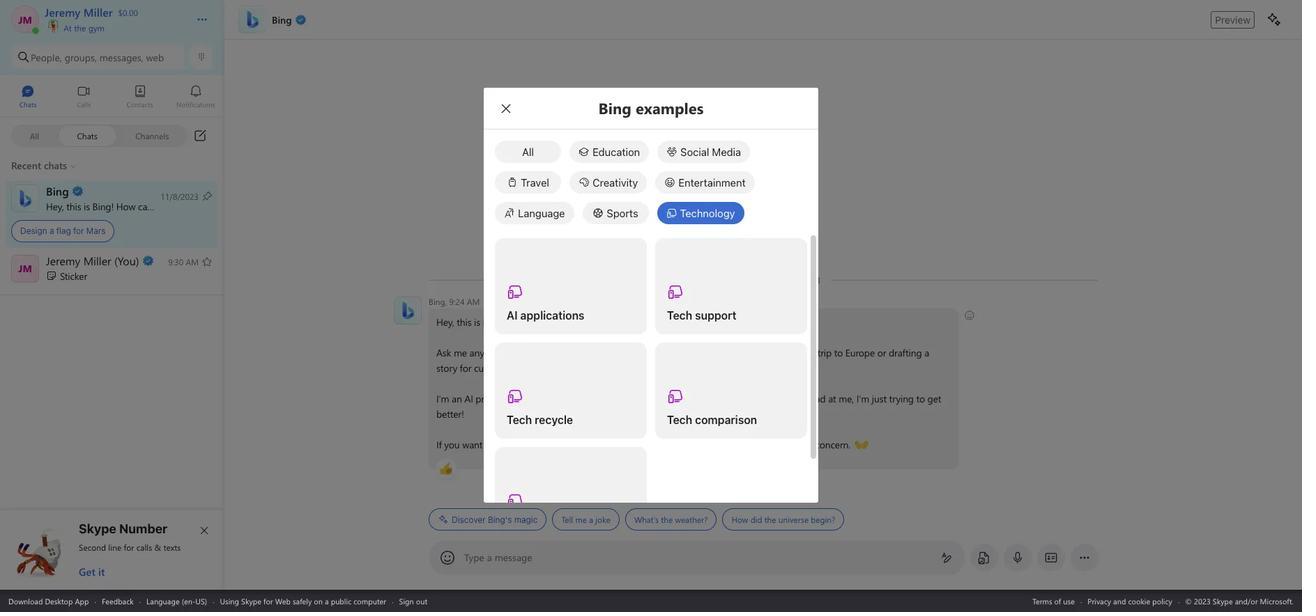 Task type: locate. For each thing, give the bounding box(es) containing it.
1 vertical spatial i
[[547, 316, 549, 329]]

0 horizontal spatial !
[[111, 200, 114, 213]]

the right what's
[[661, 515, 673, 526]]

if
[[624, 439, 629, 452]]

me right tell
[[576, 515, 587, 526]]

i
[[155, 200, 158, 213], [547, 316, 549, 329], [643, 393, 646, 406]]

comparison
[[695, 414, 757, 426]]

this down 9:24
[[457, 316, 472, 329]]

!
[[111, 200, 114, 213], [502, 316, 505, 329]]

2 horizontal spatial the
[[765, 515, 777, 526]]

how for hey, this is bing ! how can i help you today?
[[116, 200, 136, 213]]

tech left the "support"
[[667, 309, 693, 322]]

2 vertical spatial i
[[643, 393, 646, 406]]

for
[[73, 226, 84, 236], [782, 347, 794, 360], [460, 362, 472, 375], [124, 543, 134, 554], [264, 597, 273, 607]]

0 vertical spatial !
[[111, 200, 114, 213]]

1 horizontal spatial can
[[529, 316, 544, 329]]

0 vertical spatial of
[[508, 347, 516, 360]]

bing, 9:24 am
[[429, 296, 480, 308]]

1 vertical spatial !
[[502, 316, 505, 329]]

0 horizontal spatial the
[[74, 22, 86, 33]]

0 horizontal spatial groups,
[[65, 51, 97, 64]]

today? inside hey, this is bing ! how can i help you today? (smileeyes)
[[590, 316, 618, 329]]

0 vertical spatial is
[[84, 200, 90, 213]]

1 horizontal spatial groups,
[[538, 362, 570, 375]]

1 horizontal spatial bing
[[483, 316, 502, 329]]

is for hey, this is bing ! how can i help you today? (smileeyes)
[[474, 316, 480, 329]]

2 horizontal spatial i'm
[[857, 393, 870, 406]]

groups, down like
[[538, 362, 570, 375]]

1 horizontal spatial help
[[552, 316, 570, 329]]

a right drafting
[[925, 347, 930, 360]]

hey, inside hey, this is bing ! how can i help you today? (smileeyes)
[[437, 316, 454, 329]]

hey, down bing,
[[437, 316, 454, 329]]

1 vertical spatial language
[[147, 597, 180, 607]]

for right flag
[[73, 226, 84, 236]]

want
[[462, 439, 483, 452], [650, 439, 670, 452]]

tell me a joke
[[562, 515, 611, 526]]

0 horizontal spatial just
[[762, 439, 777, 452]]

0 vertical spatial groups,
[[65, 51, 97, 64]]

to down 'vegan'
[[618, 362, 627, 375]]

i inside hey, this is bing ! how can i help you today? (smileeyes)
[[547, 316, 549, 329]]

education
[[593, 145, 640, 158]]

how for hey, this is bing ! how can i help you today? (smileeyes)
[[508, 316, 527, 329]]

@bing.
[[703, 362, 733, 375]]

social media
[[681, 145, 741, 158]]

ai right an
[[465, 393, 473, 406]]

a
[[49, 226, 54, 236], [925, 347, 930, 360], [808, 439, 813, 452], [589, 515, 594, 526], [487, 552, 492, 565], [325, 597, 329, 607]]

trying
[[890, 393, 914, 406]]

you
[[181, 200, 196, 213], [572, 316, 588, 329], [444, 439, 460, 452], [632, 439, 648, 452]]

1 horizontal spatial of
[[1055, 597, 1062, 607]]

bing up mars
[[92, 200, 111, 213]]

1 horizontal spatial language
[[518, 207, 565, 219]]

tech for tech recycle
[[507, 414, 532, 426]]

calls
[[137, 543, 152, 554]]

all
[[30, 130, 39, 141], [522, 145, 534, 158]]

entertainment
[[679, 176, 746, 189]]

me right give
[[704, 439, 717, 452]]

1 horizontal spatial today?
[[590, 316, 618, 329]]

0 horizontal spatial ai
[[465, 393, 473, 406]]

1 vertical spatial today?
[[590, 316, 618, 329]]

messages,
[[100, 51, 143, 64]]

bing inside hey, this is bing ! how can i help you today? (smileeyes)
[[483, 316, 502, 329]]

and
[[1114, 597, 1127, 607]]

1 horizontal spatial is
[[474, 316, 480, 329]]

1 want from the left
[[462, 439, 483, 452]]

1 vertical spatial groups,
[[538, 362, 570, 375]]

2 get from the left
[[928, 393, 942, 406]]

bing up any
[[483, 316, 502, 329]]

0 horizontal spatial is
[[84, 200, 90, 213]]

0 horizontal spatial help
[[160, 200, 178, 213]]

preview
[[1216, 14, 1251, 25]]

restaurants
[[636, 347, 682, 360]]

type up "curious"
[[487, 347, 505, 360]]

2 vertical spatial how
[[732, 515, 749, 526]]

newtopic . and if you want to give me feedback, just report a concern.
[[561, 439, 853, 452]]

0 horizontal spatial today?
[[199, 200, 227, 213]]

discover bing's magic
[[452, 515, 538, 525]]

a right the 'type' at the bottom of the page
[[487, 552, 492, 565]]

is inside hey, this is bing ! how can i help you today? (smileeyes)
[[474, 316, 480, 329]]

! for hey, this is bing ! how can i help you today?
[[111, 200, 114, 213]]

i inside the "ask me any type of question, like finding vegan restaurants in cambridge, itinerary for your trip to europe or drafting a story for curious kids. in groups, remember to mention me with @bing. i'm an ai preview, so i'm still learning. sometimes i might say something weird. don't get mad at me, i'm just trying to get better! if you want to start over, type"
[[643, 393, 646, 406]]

0 horizontal spatial this
[[66, 200, 81, 213]]

0 horizontal spatial language
[[147, 597, 180, 607]]

1 vertical spatial hey,
[[437, 316, 454, 329]]

1 vertical spatial ai
[[465, 393, 473, 406]]

0 vertical spatial today?
[[199, 200, 227, 213]]

ai
[[507, 309, 518, 322], [465, 393, 473, 406]]

am
[[467, 296, 480, 308]]

can
[[138, 200, 153, 213], [529, 316, 544, 329]]

! inside hey, this is bing ! how can i help you today? (smileeyes)
[[502, 316, 505, 329]]

groups, inside button
[[65, 51, 97, 64]]

for right line
[[124, 543, 134, 554]]

over,
[[518, 439, 537, 452]]

0 vertical spatial can
[[138, 200, 153, 213]]

ai left applications
[[507, 309, 518, 322]]

0 vertical spatial just
[[872, 393, 887, 406]]

1 horizontal spatial ai
[[507, 309, 518, 322]]

how left did
[[732, 515, 749, 526]]

the for at
[[74, 22, 86, 33]]

0 horizontal spatial all
[[30, 130, 39, 141]]

skype right using
[[241, 597, 261, 607]]

2 want from the left
[[650, 439, 670, 452]]

for left your
[[782, 347, 794, 360]]

is up mars
[[84, 200, 90, 213]]

this up flag
[[66, 200, 81, 213]]

language left (en-
[[147, 597, 180, 607]]

media
[[712, 145, 741, 158]]

what's the weather? button
[[625, 509, 717, 531]]

can for hey, this is bing ! how can i help you today? (smileeyes)
[[529, 316, 544, 329]]

magic
[[514, 515, 538, 525]]

a inside the "ask me any type of question, like finding vegan restaurants in cambridge, itinerary for your trip to europe or drafting a story for curious kids. in groups, remember to mention me with @bing. i'm an ai preview, so i'm still learning. sometimes i might say something weird. don't get mad at me, i'm just trying to get better! if you want to start over, type"
[[925, 347, 930, 360]]

just
[[872, 393, 887, 406], [762, 439, 777, 452]]

tech recycle
[[507, 414, 573, 426]]

0 vertical spatial language
[[518, 207, 565, 219]]

1 horizontal spatial get
[[928, 393, 942, 406]]

download desktop app link
[[8, 597, 89, 607]]

i'm right me,
[[857, 393, 870, 406]]

get right trying
[[928, 393, 942, 406]]

how
[[116, 200, 136, 213], [508, 316, 527, 329], [732, 515, 749, 526]]

0 vertical spatial this
[[66, 200, 81, 213]]

can inside hey, this is bing ! how can i help you today? (smileeyes)
[[529, 316, 544, 329]]

0 vertical spatial how
[[116, 200, 136, 213]]

help inside hey, this is bing ! how can i help you today? (smileeyes)
[[552, 316, 570, 329]]

1 horizontal spatial i
[[547, 316, 549, 329]]

language
[[518, 207, 565, 219], [147, 597, 180, 607]]

a right report
[[808, 439, 813, 452]]

just left trying
[[872, 393, 887, 406]]

language down the "travel"
[[518, 207, 565, 219]]

0 horizontal spatial i'm
[[437, 393, 449, 406]]

the right at
[[74, 22, 86, 33]]

2 horizontal spatial how
[[732, 515, 749, 526]]

want left give
[[650, 439, 670, 452]]

all left chats
[[30, 130, 39, 141]]

sometimes
[[594, 393, 641, 406]]

hey, up design a flag for mars
[[46, 200, 64, 213]]

0 horizontal spatial skype
[[79, 522, 116, 537]]

1 horizontal spatial the
[[661, 515, 673, 526]]

0 horizontal spatial get
[[791, 393, 805, 406]]

feedback,
[[720, 439, 760, 452]]

of up kids.
[[508, 347, 516, 360]]

to left give
[[673, 439, 682, 452]]

remember
[[572, 362, 616, 375]]

privacy and cookie policy
[[1088, 597, 1173, 607]]

me
[[454, 347, 467, 360], [667, 362, 680, 375], [704, 439, 717, 452], [576, 515, 587, 526]]

the right did
[[765, 515, 777, 526]]

1 horizontal spatial want
[[650, 439, 670, 452]]

0 horizontal spatial i
[[155, 200, 158, 213]]

using
[[220, 597, 239, 607]]

newtopic
[[561, 439, 600, 452]]

0 horizontal spatial how
[[116, 200, 136, 213]]

how did the universe begin?
[[732, 515, 836, 526]]

0 horizontal spatial bing
[[92, 200, 111, 213]]

help
[[160, 200, 178, 213], [552, 316, 570, 329]]

1 horizontal spatial hey,
[[437, 316, 454, 329]]

1 horizontal spatial all
[[522, 145, 534, 158]]

sign out link
[[399, 597, 428, 607]]

of inside the "ask me any type of question, like finding vegan restaurants in cambridge, itinerary for your trip to europe or drafting a story for curious kids. in groups, remember to mention me with @bing. i'm an ai preview, so i'm still learning. sometimes i might say something weird. don't get mad at me, i'm just trying to get better! if you want to start over, type"
[[508, 347, 516, 360]]

safely
[[293, 597, 312, 607]]

the
[[74, 22, 86, 33], [661, 515, 673, 526], [765, 515, 777, 526]]

bing
[[92, 200, 111, 213], [483, 316, 502, 329]]

1 vertical spatial help
[[552, 316, 570, 329]]

1 horizontal spatial type
[[540, 439, 558, 452]]

download desktop app
[[8, 597, 89, 607]]

! up 'sticker' button
[[111, 200, 114, 213]]

in
[[684, 347, 692, 360]]

better!
[[437, 408, 464, 421]]

all up the "travel"
[[522, 145, 534, 158]]

a left joke
[[589, 515, 594, 526]]

groups, inside the "ask me any type of question, like finding vegan restaurants in cambridge, itinerary for your trip to europe or drafting a story for curious kids. in groups, remember to mention me with @bing. i'm an ai preview, so i'm still learning. sometimes i might say something weird. don't get mad at me, i'm just trying to get better! if you want to start over, type"
[[538, 362, 570, 375]]

terms of use
[[1033, 597, 1075, 607]]

of left use
[[1055, 597, 1062, 607]]

language for language (en-us)
[[147, 597, 180, 607]]

1 vertical spatial bing
[[483, 316, 502, 329]]

computer
[[354, 597, 386, 607]]

1 vertical spatial can
[[529, 316, 544, 329]]

1 i'm from the left
[[437, 393, 449, 406]]

1 vertical spatial this
[[457, 316, 472, 329]]

0 vertical spatial help
[[160, 200, 178, 213]]

itinerary
[[745, 347, 780, 360]]

how up question,
[[508, 316, 527, 329]]

out
[[416, 597, 428, 607]]

this inside hey, this is bing ! how can i help you today? (smileeyes)
[[457, 316, 472, 329]]

hey, this is bing ! how can i help you today?
[[46, 200, 229, 213]]

just left report
[[762, 439, 777, 452]]

you inside hey, this is bing ! how can i help you today? (smileeyes)
[[572, 316, 588, 329]]

cambridge,
[[695, 347, 743, 360]]

ai inside the "ask me any type of question, like finding vegan restaurants in cambridge, itinerary for your trip to europe or drafting a story for curious kids. in groups, remember to mention me with @bing. i'm an ai preview, so i'm still learning. sometimes i might say something weird. don't get mad at me, i'm just trying to get better! if you want to start over, type"
[[465, 393, 473, 406]]

i'm right so
[[524, 393, 537, 406]]

0 horizontal spatial of
[[508, 347, 516, 360]]

1 horizontal spatial this
[[457, 316, 472, 329]]

tech down say
[[667, 414, 693, 426]]

1 vertical spatial of
[[1055, 597, 1062, 607]]

0 vertical spatial hey,
[[46, 200, 64, 213]]

groups, down the at the gym
[[65, 51, 97, 64]]

tech down so
[[507, 414, 532, 426]]

1 horizontal spatial just
[[872, 393, 887, 406]]

1 get from the left
[[791, 393, 805, 406]]

1 horizontal spatial i'm
[[524, 393, 537, 406]]

help for hey, this is bing ! how can i help you today? (smileeyes)
[[552, 316, 570, 329]]

gym
[[88, 22, 105, 33]]

get left mad
[[791, 393, 805, 406]]

today?
[[199, 200, 227, 213], [590, 316, 618, 329]]

0 horizontal spatial want
[[462, 439, 483, 452]]

2 horizontal spatial i
[[643, 393, 646, 406]]

0 vertical spatial i
[[155, 200, 158, 213]]

how inside button
[[732, 515, 749, 526]]

tech for tech support
[[667, 309, 693, 322]]

want left start
[[462, 439, 483, 452]]

this for hey, this is bing ! how can i help you today? (smileeyes)
[[457, 316, 472, 329]]

you inside the "ask me any type of question, like finding vegan restaurants in cambridge, itinerary for your trip to europe or drafting a story for curious kids. in groups, remember to mention me with @bing. i'm an ai preview, so i'm still learning. sometimes i might say something weird. don't get mad at me, i'm just trying to get better! if you want to start over, type"
[[444, 439, 460, 452]]

people, groups, messages, web
[[31, 51, 164, 64]]

skype up second
[[79, 522, 116, 537]]

0 vertical spatial bing
[[92, 200, 111, 213]]

1 vertical spatial how
[[508, 316, 527, 329]]

i'm
[[437, 393, 449, 406], [524, 393, 537, 406], [857, 393, 870, 406]]

1 horizontal spatial skype
[[241, 597, 261, 607]]

people,
[[31, 51, 62, 64]]

hey, this is bing ! how can i help you today? (smileeyes)
[[437, 315, 668, 329]]

feedback link
[[102, 597, 134, 607]]

1 horizontal spatial how
[[508, 316, 527, 329]]

i'm left an
[[437, 393, 449, 406]]

me left any
[[454, 347, 467, 360]]

web
[[146, 51, 164, 64]]

0 horizontal spatial type
[[487, 347, 505, 360]]

tab list
[[0, 79, 224, 117]]

0 vertical spatial ai
[[507, 309, 518, 322]]

type right the over,
[[540, 439, 558, 452]]

how inside hey, this is bing ! how can i help you today? (smileeyes)
[[508, 316, 527, 329]]

type
[[487, 347, 505, 360], [540, 439, 558, 452]]

is down am
[[474, 316, 480, 329]]

skype
[[79, 522, 116, 537], [241, 597, 261, 607]]

tech comparison
[[667, 414, 757, 426]]

1 horizontal spatial !
[[502, 316, 505, 329]]

story
[[437, 362, 457, 375]]

1 vertical spatial is
[[474, 316, 480, 329]]

weather?
[[675, 515, 708, 526]]

1 vertical spatial just
[[762, 439, 777, 452]]

privacy and cookie policy link
[[1088, 597, 1173, 607]]

! left ai applications
[[502, 316, 505, 329]]

how up 'sticker' button
[[116, 200, 136, 213]]

groups,
[[65, 51, 97, 64], [538, 362, 570, 375]]

0 horizontal spatial hey,
[[46, 200, 64, 213]]

0 horizontal spatial can
[[138, 200, 153, 213]]

report
[[780, 439, 806, 452]]

on
[[314, 597, 323, 607]]



Task type: vqa. For each thing, say whether or not it's contained in the screenshot.
LIVE:.CID.D6C88EFC59FC2ED2 button
no



Task type: describe. For each thing, give the bounding box(es) containing it.
texts
[[164, 543, 181, 554]]

technology
[[680, 207, 735, 219]]

sign
[[399, 597, 414, 607]]

cookie
[[1129, 597, 1151, 607]]

with
[[683, 362, 700, 375]]

app
[[75, 597, 89, 607]]

.
[[600, 439, 602, 452]]

and
[[605, 439, 622, 452]]

second line for calls & texts
[[79, 543, 181, 554]]

at
[[64, 22, 72, 33]]

give
[[684, 439, 701, 452]]

creativity
[[593, 176, 638, 189]]

your
[[796, 347, 815, 360]]

preview,
[[476, 393, 510, 406]]

to left start
[[485, 439, 494, 452]]

in
[[528, 362, 536, 375]]

help for hey, this is bing ! how can i help you today?
[[160, 200, 178, 213]]

me left 'with'
[[667, 362, 680, 375]]

how did the universe begin? button
[[723, 509, 845, 531]]

bing for hey, this is bing ! how can i help you today?
[[92, 200, 111, 213]]

it
[[98, 566, 105, 579]]

kids.
[[507, 362, 526, 375]]

tell
[[562, 515, 573, 526]]

language for language
[[518, 207, 565, 219]]

skype number
[[79, 522, 168, 537]]

people, groups, messages, web button
[[11, 45, 185, 70]]

still
[[540, 393, 554, 406]]

skype number element
[[12, 522, 213, 579]]

want inside the "ask me any type of question, like finding vegan restaurants in cambridge, itinerary for your trip to europe or drafting a story for curious kids. in groups, remember to mention me with @bing. i'm an ai preview, so i'm still learning. sometimes i might say something weird. don't get mad at me, i'm just trying to get better! if you want to start over, type"
[[462, 439, 483, 452]]

number
[[119, 522, 168, 537]]

hey, for hey, this is bing ! how can i help you today? (smileeyes)
[[437, 316, 454, 329]]

terms
[[1033, 597, 1053, 607]]

type
[[464, 552, 485, 565]]

me,
[[839, 393, 854, 406]]

or
[[878, 347, 887, 360]]

i for hey, this is bing ! how can i help you today? (smileeyes)
[[547, 316, 549, 329]]

to right trying
[[917, 393, 925, 406]]

the inside button
[[765, 515, 777, 526]]

say
[[676, 393, 689, 406]]

the for what's
[[661, 515, 673, 526]]

chats
[[77, 130, 98, 141]]

mars
[[86, 226, 106, 236]]

ask me any type of question, like finding vegan restaurants in cambridge, itinerary for your trip to europe or drafting a story for curious kids. in groups, remember to mention me with @bing. i'm an ai preview, so i'm still learning. sometimes i might say something weird. don't get mad at me, i'm just trying to get better! if you want to start over, type
[[437, 347, 944, 452]]

2 i'm from the left
[[524, 393, 537, 406]]

don't
[[766, 393, 789, 406]]

is for hey, this is bing ! how can i help you today?
[[84, 200, 90, 213]]

like
[[560, 347, 574, 360]]

3 i'm from the left
[[857, 393, 870, 406]]

to right trip
[[835, 347, 843, 360]]

tell me a joke button
[[553, 509, 620, 531]]

at
[[829, 393, 837, 406]]

ai applications
[[507, 309, 585, 322]]

so
[[512, 393, 522, 406]]

line
[[108, 543, 122, 554]]

0 vertical spatial skype
[[79, 522, 116, 537]]

type a message
[[464, 552, 533, 565]]

get it
[[79, 566, 105, 579]]

(en-
[[182, 597, 196, 607]]

! for hey, this is bing ! how can i help you today? (smileeyes)
[[502, 316, 505, 329]]

sticker
[[60, 270, 87, 283]]

second
[[79, 543, 106, 554]]

for inside skype number element
[[124, 543, 134, 554]]

using skype for web safely on a public computer
[[220, 597, 386, 607]]

hey, for hey, this is bing ! how can i help you today?
[[46, 200, 64, 213]]

me inside button
[[576, 515, 587, 526]]

mad
[[807, 393, 826, 406]]

web
[[275, 597, 291, 607]]

mention
[[629, 362, 664, 375]]

0 vertical spatial type
[[487, 347, 505, 360]]

bing's
[[488, 515, 512, 525]]

sticker button
[[0, 249, 224, 290]]

travel
[[521, 176, 549, 189]]

language (en-us) link
[[147, 597, 207, 607]]

1 vertical spatial type
[[540, 439, 558, 452]]

did
[[751, 515, 763, 526]]

begin?
[[811, 515, 836, 526]]

joke
[[596, 515, 611, 526]]

feedback
[[102, 597, 134, 607]]

1 vertical spatial skype
[[241, 597, 261, 607]]

just inside the "ask me any type of question, like finding vegan restaurants in cambridge, itinerary for your trip to europe or drafting a story for curious kids. in groups, remember to mention me with @bing. i'm an ai preview, so i'm still learning. sometimes i might say something weird. don't get mad at me, i'm just trying to get better! if you want to start over, type"
[[872, 393, 887, 406]]

finding
[[576, 347, 605, 360]]

trip
[[818, 347, 832, 360]]

drafting
[[889, 347, 922, 360]]

i for hey, this is bing ! how can i help you today?
[[155, 200, 158, 213]]

for right the story
[[460, 362, 472, 375]]

channels
[[135, 130, 169, 141]]

bing for hey, this is bing ! how can i help you today? (smileeyes)
[[483, 316, 502, 329]]

&
[[155, 543, 161, 554]]

tech support
[[667, 309, 737, 322]]

recycle
[[535, 414, 573, 426]]

an
[[452, 393, 462, 406]]

0 vertical spatial all
[[30, 130, 39, 141]]

a inside button
[[589, 515, 594, 526]]

use
[[1064, 597, 1075, 607]]

(openhands)
[[855, 438, 907, 451]]

today? for hey, this is bing ! how can i help you today? (smileeyes)
[[590, 316, 618, 329]]

what's
[[635, 515, 659, 526]]

desktop
[[45, 597, 73, 607]]

Type a message text field
[[465, 552, 930, 566]]

bing,
[[429, 296, 447, 308]]

public
[[331, 597, 352, 607]]

this for hey, this is bing ! how can i help you today?
[[66, 200, 81, 213]]

a left flag
[[49, 226, 54, 236]]

today? for hey, this is bing ! how can i help you today?
[[199, 200, 227, 213]]

might
[[648, 393, 673, 406]]

for left web
[[264, 597, 273, 607]]

message
[[495, 552, 533, 565]]

discover
[[452, 515, 486, 525]]

9:24
[[449, 296, 465, 308]]

us)
[[195, 597, 207, 607]]

get
[[79, 566, 95, 579]]

learning.
[[556, 393, 592, 406]]

download
[[8, 597, 43, 607]]

any
[[470, 347, 485, 360]]

1 vertical spatial all
[[522, 145, 534, 158]]

can for hey, this is bing ! how can i help you today?
[[138, 200, 153, 213]]

start
[[497, 439, 515, 452]]

tech for tech comparison
[[667, 414, 693, 426]]

a right on
[[325, 597, 329, 607]]

at the gym
[[61, 22, 105, 33]]



